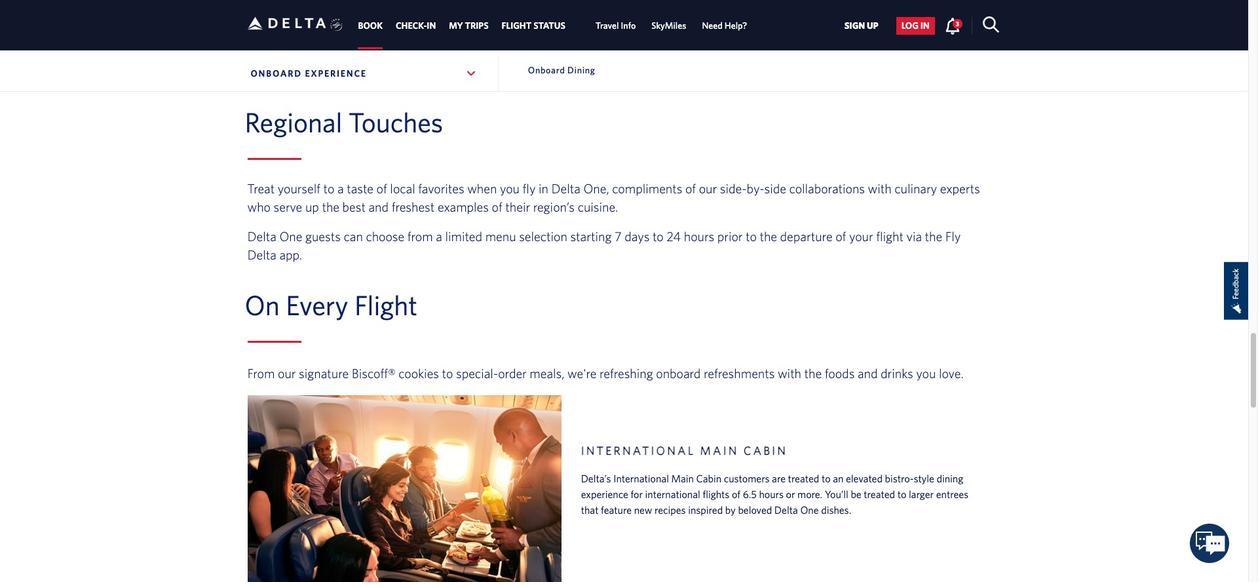 Task type: describe. For each thing, give the bounding box(es) containing it.
to inside treat yourself to a taste of local favorites when you fly in delta one, compliments of our side-by-side collaborations with culinary experts who serve up the best and freshest examples of their region's cuisine.
[[324, 181, 335, 196]]

entrees
[[936, 488, 969, 500]]

love.
[[939, 366, 964, 381]]

that
[[581, 504, 599, 516]]

best
[[343, 199, 366, 214]]

including
[[471, 46, 520, 61]]

meals,
[[530, 366, 565, 381]]

wine.
[[725, 46, 753, 61]]

delta's international main cabin customers are treated to an elevated bistro-style dining experience for international flights of 6.5 hours or more. you'll be treated to larger entrees that feature new recipes inspired by beloved delta one dishes.
[[581, 472, 969, 516]]

on every flight
[[245, 289, 418, 321]]

of inside delta's international main cabin customers are treated to an elevated bistro-style dining experience for international flights of 6.5 hours or more. you'll be treated to larger entrees that feature new recipes inspired by beloved delta one dishes.
[[732, 488, 741, 500]]

7
[[615, 229, 622, 244]]

0 horizontal spatial selection
[[308, 46, 357, 61]]

experience
[[581, 488, 629, 500]]

skyteam image
[[330, 4, 343, 45]]

every
[[286, 289, 348, 321]]

selection inside delta one guests can choose from a limited menu selection starting 7 days to 24 hours prior to the departure of your flight via the fly delta app.
[[519, 229, 568, 244]]

local
[[390, 181, 415, 196]]

in inside treat yourself to a taste of local favorites when you fly in delta one, compliments of our side-by-side collaborations with culinary experts who serve up the best and freshest examples of their region's cuisine.
[[539, 181, 549, 196]]

need help?
[[702, 21, 747, 31]]

0 vertical spatial a
[[610, 46, 617, 61]]

drinks
[[881, 366, 914, 381]]

choice
[[287, 23, 324, 38]]

menu
[[485, 229, 516, 244]]

departure
[[780, 229, 833, 244]]

to down bistro-
[[898, 488, 907, 500]]

1 vertical spatial our
[[278, 366, 296, 381]]

travel info
[[596, 21, 636, 31]]

refreshments
[[704, 366, 775, 381]]

a inside delta one guests can choose from a limited menu selection starting 7 days to 24 hours prior to the departure of your flight via the fly delta app.
[[436, 229, 442, 244]]

international
[[581, 444, 696, 458]]

treat yourself to a taste of local favorites when you fly in delta one, compliments of our side-by-side collaborations with culinary experts who serve up the best and freshest examples of their region's cuisine.
[[247, 181, 980, 214]]

and inside treat yourself to a taste of local favorites when you fly in delta one, compliments of our side-by-side collaborations with culinary experts who serve up the best and freshest examples of their region's cuisine.
[[369, 199, 389, 214]]

options,
[[425, 46, 468, 61]]

when
[[467, 181, 497, 196]]

delta one guests can choose from a limited menu selection starting 7 days to 24 hours prior to the departure of your flight via the fly delta app.
[[247, 229, 961, 262]]

full
[[287, 46, 305, 61]]

serve
[[274, 199, 302, 214]]

side
[[765, 181, 787, 196]]

to right prior
[[746, 229, 757, 244]]

style
[[914, 472, 935, 484]]

my trips
[[449, 21, 489, 31]]

one,
[[584, 181, 609, 196]]

status
[[534, 21, 566, 31]]

for
[[631, 488, 643, 500]]

dishes.
[[821, 504, 852, 516]]

the left fly
[[925, 229, 943, 244]]

order
[[498, 366, 527, 381]]

0 vertical spatial treated
[[788, 472, 820, 484]]

2 horizontal spatial and
[[858, 366, 878, 381]]

main
[[700, 444, 739, 458]]

our inside treat yourself to a taste of local favorites when you fly in delta one, compliments of our side-by-side collaborations with culinary experts who serve up the best and freshest examples of their region's cuisine.
[[699, 181, 717, 196]]

region's
[[533, 199, 575, 214]]

with inside treat yourself to a taste of local favorites when you fly in delta one, compliments of our side-by-side collaborations with culinary experts who serve up the best and freshest examples of their region's cuisine.
[[868, 181, 892, 196]]

inspired
[[688, 504, 723, 516]]

entrée,
[[412, 23, 449, 38]]

recipes
[[655, 504, 686, 516]]

spirits
[[551, 46, 584, 61]]

hours inside delta's international main cabin customers are treated to an elevated bistro-style dining experience for international flights of 6.5 hours or more. you'll be treated to larger entrees that feature new recipes inspired by beloved delta one dishes.
[[759, 488, 784, 500]]

who
[[247, 199, 271, 214]]

3 link
[[945, 17, 963, 34]]

yourself
[[278, 181, 321, 196]]

3
[[956, 20, 959, 27]]

be
[[851, 488, 862, 500]]

1 vertical spatial treated
[[864, 488, 895, 500]]

starting
[[571, 229, 612, 244]]

sign up
[[845, 21, 879, 31]]

flight status
[[502, 21, 566, 31]]

bistro-
[[885, 472, 914, 484]]

you inside treat yourself to a taste of local favorites when you fly in delta one, compliments of our side-by-side collaborations with culinary experts who serve up the best and freshest examples of their region's cuisine.
[[500, 181, 520, 196]]

of left wine. in the top of the page
[[711, 46, 722, 61]]

culinary
[[895, 181, 937, 196]]

a inside treat yourself to a taste of local favorites when you fly in delta one, compliments of our side-by-side collaborations with culinary experts who serve up the best and freshest examples of their region's cuisine.
[[338, 181, 344, 196]]

choice of an appetizer, entrée, along with dessert.
[[287, 23, 556, 38]]

treat
[[247, 181, 275, 196]]

delta inside treat yourself to a taste of local favorites when you fly in delta one, compliments of our side-by-side collaborations with culinary experts who serve up the best and freshest examples of their region's cuisine.
[[552, 181, 581, 196]]

experts
[[940, 181, 980, 196]]

guests
[[305, 229, 341, 244]]

0 vertical spatial limited
[[620, 46, 657, 61]]

onboard for onboard dining
[[528, 65, 565, 75]]

1 horizontal spatial you
[[917, 366, 936, 381]]

the inside treat yourself to a taste of local favorites when you fly in delta one, compliments of our side-by-side collaborations with culinary experts who serve up the best and freshest examples of their region's cuisine.
[[322, 199, 340, 214]]

choose
[[366, 229, 405, 244]]

favorites
[[418, 181, 464, 196]]

experience
[[305, 68, 367, 79]]

dining
[[937, 472, 964, 484]]

to up you'll
[[822, 472, 831, 484]]

of right choice
[[327, 23, 338, 38]]

fly
[[523, 181, 536, 196]]

cabin
[[696, 472, 722, 484]]

full selection of beverage options, including beer, spirits and a limited selection of wine.
[[287, 46, 753, 61]]

log in button
[[896, 17, 935, 35]]

cookies
[[399, 366, 439, 381]]

from
[[408, 229, 433, 244]]

travel info link
[[596, 14, 636, 38]]

customers
[[724, 472, 770, 484]]

dessert.
[[511, 23, 553, 38]]

app.
[[279, 247, 302, 262]]

skymiles link
[[652, 14, 687, 38]]

touches
[[349, 106, 443, 137]]

to right the cookies
[[442, 366, 453, 381]]

up
[[305, 199, 319, 214]]

check-in
[[396, 21, 436, 31]]

flights
[[703, 488, 730, 500]]



Task type: vqa. For each thing, say whether or not it's contained in the screenshot.
explore more in 2024 when you book from our current flight deals to exciting destinations.
no



Task type: locate. For each thing, give the bounding box(es) containing it.
of left 6.5
[[732, 488, 741, 500]]

0 vertical spatial and
[[587, 46, 607, 61]]

need
[[702, 21, 723, 31]]

in right log
[[921, 21, 930, 31]]

collaborations
[[790, 181, 865, 196]]

special-
[[456, 366, 498, 381]]

sign up link
[[839, 17, 884, 35]]

delta down or
[[775, 504, 798, 516]]

side-
[[720, 181, 747, 196]]

tab list
[[352, 0, 755, 49]]

1 horizontal spatial one
[[801, 504, 819, 516]]

in
[[427, 21, 436, 31]]

one up app.
[[279, 229, 302, 244]]

international main cabin
[[581, 444, 788, 458]]

info
[[621, 21, 636, 31]]

beloved
[[738, 504, 772, 516]]

0 horizontal spatial with
[[484, 23, 508, 38]]

flight
[[502, 21, 532, 31]]

more.
[[798, 488, 823, 500]]

delta air lines image
[[247, 3, 326, 44]]

0 horizontal spatial onboard
[[251, 68, 302, 79]]

onboard down full
[[251, 68, 302, 79]]

the left foods
[[805, 366, 822, 381]]

2 vertical spatial and
[[858, 366, 878, 381]]

delta
[[552, 181, 581, 196], [247, 229, 276, 244], [247, 247, 276, 262], [775, 504, 798, 516]]

onboard experience button
[[247, 57, 480, 90]]

limited down examples
[[445, 229, 482, 244]]

1 vertical spatial limited
[[445, 229, 482, 244]]

selection down skymiles
[[660, 46, 708, 61]]

0 vertical spatial hours
[[684, 229, 715, 244]]

selection
[[308, 46, 357, 61], [660, 46, 708, 61], [519, 229, 568, 244]]

delta left app.
[[247, 247, 276, 262]]

cabin
[[744, 444, 788, 458]]

our left "side-"
[[699, 181, 717, 196]]

with left culinary
[[868, 181, 892, 196]]

2 vertical spatial a
[[436, 229, 442, 244]]

1 vertical spatial you
[[917, 366, 936, 381]]

with left foods
[[778, 366, 802, 381]]

1 horizontal spatial onboard
[[528, 65, 565, 75]]

of inside delta one guests can choose from a limited menu selection starting 7 days to 24 hours prior to the departure of your flight via the fly delta app.
[[836, 229, 846, 244]]

hours
[[684, 229, 715, 244], [759, 488, 784, 500]]

are
[[772, 472, 786, 484]]

larger
[[909, 488, 934, 500]]

beer,
[[523, 46, 548, 61]]

book link
[[358, 14, 383, 38]]

flight
[[355, 289, 418, 321]]

6.5
[[743, 488, 757, 500]]

limited inside delta one guests can choose from a limited menu selection starting 7 days to 24 hours prior to the departure of your flight via the fly delta app.
[[445, 229, 482, 244]]

refreshing
[[600, 366, 653, 381]]

1 horizontal spatial limited
[[620, 46, 657, 61]]

a right from
[[436, 229, 442, 244]]

delta inside delta's international main cabin customers are treated to an elevated bistro-style dining experience for international flights of 6.5 hours or more. you'll be treated to larger entrees that feature new recipes inspired by beloved delta one dishes.
[[775, 504, 798, 516]]

message us image
[[1191, 524, 1230, 563]]

onboard for onboard experience
[[251, 68, 302, 79]]

we're
[[568, 366, 597, 381]]

and
[[587, 46, 607, 61], [369, 199, 389, 214], [858, 366, 878, 381]]

1 vertical spatial with
[[868, 181, 892, 196]]

1 vertical spatial one
[[801, 504, 819, 516]]

and right foods
[[858, 366, 878, 381]]

of left local
[[377, 181, 387, 196]]

0 horizontal spatial a
[[338, 181, 344, 196]]

in right "fly" at the left
[[539, 181, 549, 196]]

biscoff®
[[352, 366, 396, 381]]

0 horizontal spatial in
[[539, 181, 549, 196]]

a
[[610, 46, 617, 61], [338, 181, 344, 196], [436, 229, 442, 244]]

one inside delta one guests can choose from a limited menu selection starting 7 days to 24 hours prior to the departure of your flight via the fly delta app.
[[279, 229, 302, 244]]

need help? link
[[702, 14, 747, 38]]

2 horizontal spatial with
[[868, 181, 892, 196]]

you'll
[[825, 488, 849, 500]]

1 horizontal spatial with
[[778, 366, 802, 381]]

0 vertical spatial in
[[921, 21, 930, 31]]

my
[[449, 21, 463, 31]]

taste
[[347, 181, 374, 196]]

a left taste
[[338, 181, 344, 196]]

1 vertical spatial an
[[833, 472, 844, 484]]

trips
[[465, 21, 489, 31]]

to
[[324, 181, 335, 196], [653, 229, 664, 244], [746, 229, 757, 244], [442, 366, 453, 381], [822, 472, 831, 484], [898, 488, 907, 500]]

new
[[634, 504, 652, 516]]

0 horizontal spatial an
[[341, 23, 354, 38]]

their
[[506, 199, 530, 214]]

1 horizontal spatial in
[[921, 21, 930, 31]]

1 horizontal spatial our
[[699, 181, 717, 196]]

my trips link
[[449, 14, 489, 38]]

one down more.
[[801, 504, 819, 516]]

of left "side-"
[[686, 181, 696, 196]]

0 vertical spatial our
[[699, 181, 717, 196]]

you left "fly" at the left
[[500, 181, 520, 196]]

by-
[[747, 181, 765, 196]]

an up you'll
[[833, 472, 844, 484]]

of left their
[[492, 199, 503, 214]]

0 horizontal spatial our
[[278, 366, 296, 381]]

1 horizontal spatial hours
[[759, 488, 784, 500]]

the right 'up'
[[322, 199, 340, 214]]

sign
[[845, 21, 865, 31]]

onboard experience
[[251, 68, 367, 79]]

flight status link
[[502, 14, 566, 38]]

selection up experience
[[308, 46, 357, 61]]

1 horizontal spatial selection
[[519, 229, 568, 244]]

0 horizontal spatial you
[[500, 181, 520, 196]]

0 vertical spatial one
[[279, 229, 302, 244]]

a down travel info link
[[610, 46, 617, 61]]

treated up more.
[[788, 472, 820, 484]]

treated down elevated
[[864, 488, 895, 500]]

an left book
[[341, 23, 354, 38]]

regional
[[245, 106, 342, 137]]

international
[[645, 488, 701, 500]]

along
[[452, 23, 481, 38]]

1 horizontal spatial and
[[587, 46, 607, 61]]

of down book link on the left top of the page
[[360, 46, 370, 61]]

in inside log in button
[[921, 21, 930, 31]]

to left 24
[[653, 229, 664, 244]]

1 vertical spatial in
[[539, 181, 549, 196]]

2 horizontal spatial selection
[[660, 46, 708, 61]]

delta down the who
[[247, 229, 276, 244]]

international
[[614, 472, 669, 484]]

main
[[672, 472, 694, 484]]

examples
[[438, 199, 489, 214]]

or
[[786, 488, 795, 500]]

foods
[[825, 366, 855, 381]]

hours right 24
[[684, 229, 715, 244]]

flight
[[876, 229, 904, 244]]

hours down are
[[759, 488, 784, 500]]

0 horizontal spatial hours
[[684, 229, 715, 244]]

selection down region's
[[519, 229, 568, 244]]

0 horizontal spatial treated
[[788, 472, 820, 484]]

0 horizontal spatial and
[[369, 199, 389, 214]]

onboard inside dropdown button
[[251, 68, 302, 79]]

can
[[344, 229, 363, 244]]

with up including
[[484, 23, 508, 38]]

in
[[921, 21, 930, 31], [539, 181, 549, 196]]

cuisine.
[[578, 199, 618, 214]]

1 vertical spatial and
[[369, 199, 389, 214]]

24
[[667, 229, 681, 244]]

you left love.
[[917, 366, 936, 381]]

our
[[699, 181, 717, 196], [278, 366, 296, 381]]

book
[[358, 21, 383, 31]]

elevated
[[846, 472, 883, 484]]

log in
[[902, 21, 930, 31]]

skymiles
[[652, 21, 687, 31]]

tab list containing book
[[352, 0, 755, 49]]

and up dining
[[587, 46, 607, 61]]

by
[[725, 504, 736, 516]]

log
[[902, 21, 919, 31]]

1 horizontal spatial treated
[[864, 488, 895, 500]]

2 horizontal spatial a
[[610, 46, 617, 61]]

an inside delta's international main cabin customers are treated to an elevated bistro-style dining experience for international flights of 6.5 hours or more. you'll be treated to larger entrees that feature new recipes inspired by beloved delta one dishes.
[[833, 472, 844, 484]]

onboard
[[656, 366, 701, 381]]

0 horizontal spatial limited
[[445, 229, 482, 244]]

1 horizontal spatial an
[[833, 472, 844, 484]]

1 vertical spatial a
[[338, 181, 344, 196]]

2 vertical spatial with
[[778, 366, 802, 381]]

our right from on the left bottom of page
[[278, 366, 296, 381]]

0 vertical spatial an
[[341, 23, 354, 38]]

1 horizontal spatial a
[[436, 229, 442, 244]]

one inside delta's international main cabin customers are treated to an elevated bistro-style dining experience for international flights of 6.5 hours or more. you'll be treated to larger entrees that feature new recipes inspired by beloved delta one dishes.
[[801, 504, 819, 516]]

1 vertical spatial hours
[[759, 488, 784, 500]]

and right best
[[369, 199, 389, 214]]

0 horizontal spatial one
[[279, 229, 302, 244]]

freshest
[[392, 199, 435, 214]]

you
[[500, 181, 520, 196], [917, 366, 936, 381]]

to right yourself
[[324, 181, 335, 196]]

delta up region's
[[552, 181, 581, 196]]

hours inside delta one guests can choose from a limited menu selection starting 7 days to 24 hours prior to the departure of your flight via the fly delta app.
[[684, 229, 715, 244]]

travel
[[596, 21, 619, 31]]

via
[[907, 229, 922, 244]]

limited down 'info'
[[620, 46, 657, 61]]

the
[[322, 199, 340, 214], [760, 229, 777, 244], [925, 229, 943, 244], [805, 366, 822, 381]]

0 vertical spatial with
[[484, 23, 508, 38]]

of left the your
[[836, 229, 846, 244]]

signature
[[299, 366, 349, 381]]

onboard dining
[[528, 65, 595, 75]]

0 vertical spatial you
[[500, 181, 520, 196]]

onboard down the 'beer,'
[[528, 65, 565, 75]]

the left departure at the top of the page
[[760, 229, 777, 244]]

feature
[[601, 504, 632, 516]]



